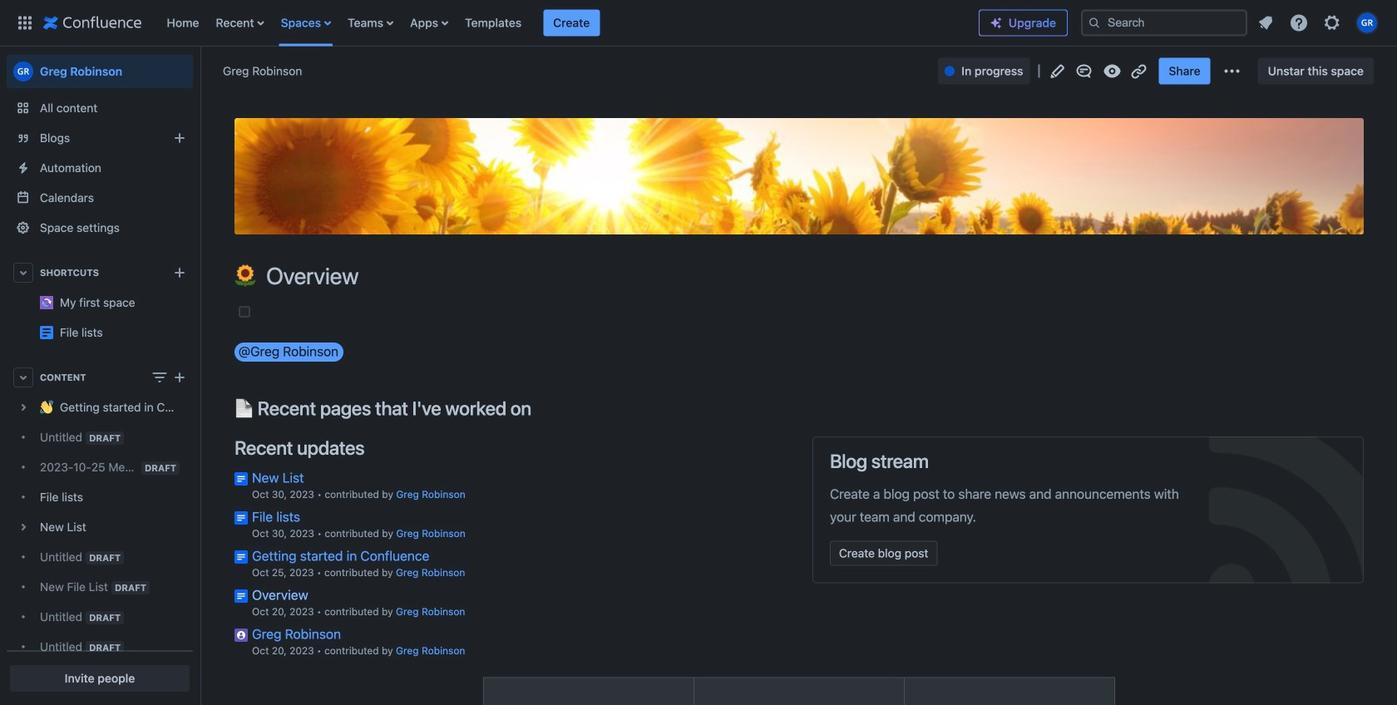 Task type: vqa. For each thing, say whether or not it's contained in the screenshot.
tree inside the Space element
yes



Task type: describe. For each thing, give the bounding box(es) containing it.
settings icon image
[[1322, 13, 1342, 33]]

stop watching image
[[1102, 61, 1122, 81]]

copy link image
[[1129, 61, 1149, 81]]

Search field
[[1081, 10, 1247, 36]]

collapse sidebar image
[[181, 55, 218, 88]]

file lists image
[[40, 326, 53, 339]]

notification icon image
[[1256, 13, 1276, 33]]

create a blog image
[[170, 128, 190, 148]]

search image
[[1088, 16, 1101, 30]]

copy image
[[530, 398, 550, 418]]



Task type: locate. For each thing, give the bounding box(es) containing it.
:sunflower: image
[[235, 265, 256, 287], [235, 265, 256, 287]]

global element
[[10, 0, 979, 46]]

tree inside space element
[[7, 393, 193, 705]]

banner
[[0, 0, 1397, 47]]

1 horizontal spatial list
[[1251, 8, 1387, 38]]

0 horizontal spatial list
[[158, 0, 979, 46]]

list item
[[543, 10, 600, 36]]

list item inside list
[[543, 10, 600, 36]]

confluence image
[[43, 13, 142, 33], [43, 13, 142, 33]]

add shortcut image
[[170, 263, 190, 283]]

edit this page image
[[1047, 61, 1067, 81]]

None search field
[[1081, 10, 1247, 36]]

list for premium icon
[[1251, 8, 1387, 38]]

appswitcher icon image
[[15, 13, 35, 33]]

list
[[158, 0, 979, 46], [1251, 8, 1387, 38]]

more actions image
[[1222, 61, 1242, 81]]

help icon image
[[1289, 13, 1309, 33]]

change view image
[[150, 368, 170, 388]]

tree
[[7, 393, 193, 705]]

premium image
[[990, 16, 1003, 30]]

space element
[[0, 47, 200, 705]]

list for appswitcher icon
[[158, 0, 979, 46]]

create a page image
[[170, 368, 190, 388]]



